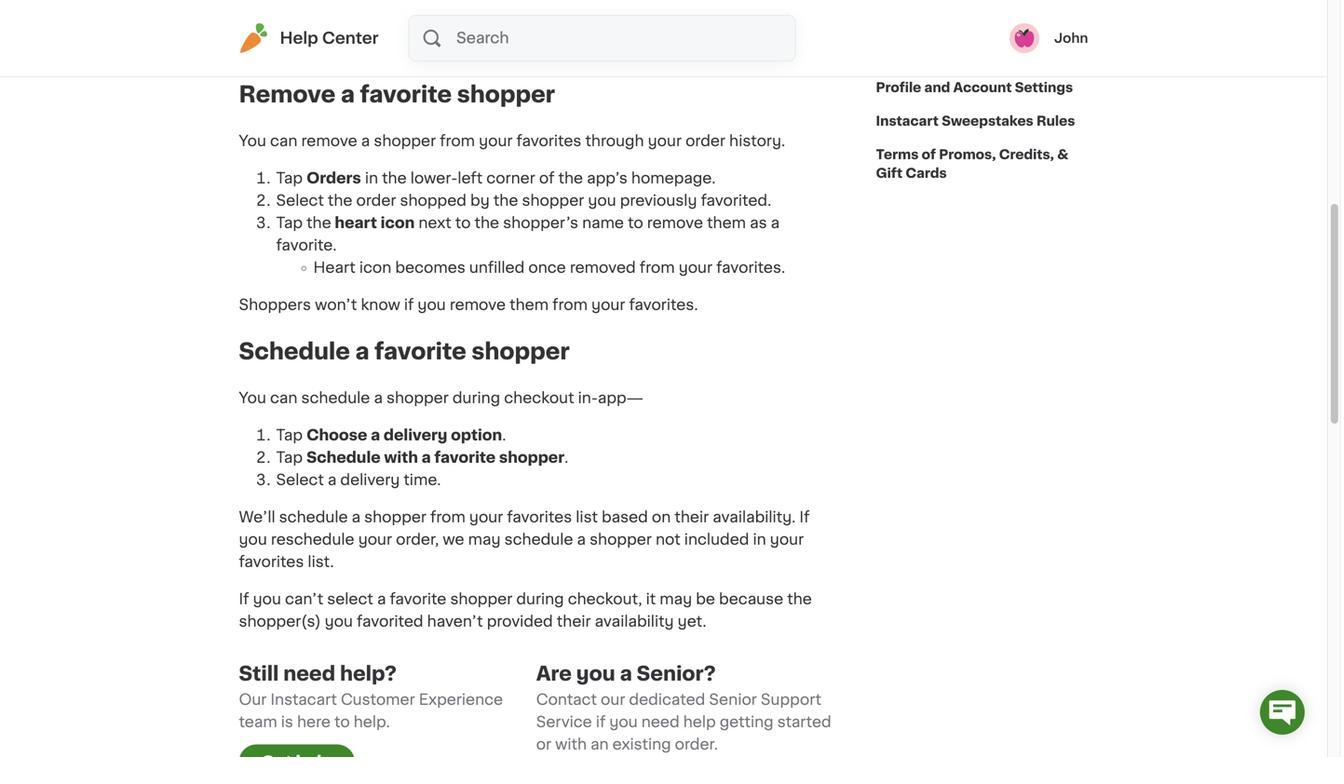 Task type: vqa. For each thing, say whether or not it's contained in the screenshot.
the leftmost if
yes



Task type: describe. For each thing, give the bounding box(es) containing it.
senior?
[[637, 664, 716, 684]]

0 horizontal spatial during
[[453, 391, 500, 406]]

you down the 'our'
[[609, 715, 638, 730]]

john link
[[1010, 23, 1088, 53]]

1 horizontal spatial remove
[[450, 298, 506, 313]]

1 vertical spatial delivery
[[340, 473, 400, 488]]

shopper's for once
[[503, 216, 578, 231]]

option
[[451, 428, 502, 443]]

your down option
[[469, 510, 503, 525]]

shoppers won't know if you remove them from your favorites.
[[239, 298, 698, 313]]

help.
[[354, 715, 390, 730]]

you down select
[[325, 614, 353, 629]]

your inside next to the shopper's name to remove them as a favorite. heart icon becomes unfilled once removed from your favorites.
[[679, 260, 713, 275]]

a down list
[[577, 532, 586, 547]]

need inside still need help? our instacart customer experience team is here to help.
[[283, 664, 335, 684]]

won't
[[315, 298, 357, 313]]

you right know
[[418, 298, 446, 313]]

instacart image
[[239, 23, 269, 53]]

a down remove a favorite shopper on the top of the page
[[361, 134, 370, 149]]

to down by
[[455, 216, 471, 231]]

shopper up you can remove a shopper from your favorites through your order history. on the top of the page
[[457, 84, 555, 106]]

yet.
[[678, 614, 707, 629]]

list
[[576, 510, 598, 525]]

0 vertical spatial favorites
[[516, 134, 582, 149]]

previously
[[620, 193, 697, 208]]

becomes for filled
[[433, 41, 503, 56]]

existing
[[613, 737, 671, 752]]

profile and account settings
[[876, 81, 1073, 94]]

your left the order,
[[358, 532, 392, 547]]

your down removed on the left of the page
[[591, 298, 625, 313]]

to left use
[[910, 48, 924, 61]]

you can remove a shopper from your favorites through your order history.
[[239, 134, 785, 149]]

in-
[[578, 391, 598, 406]]

rules
[[1037, 115, 1075, 128]]

provided
[[487, 614, 553, 629]]

started
[[777, 715, 831, 730]]

order.
[[675, 737, 718, 752]]

tap choose a delivery option . tap schedule with a favorite shopper . select a delivery time.
[[276, 428, 568, 488]]

add
[[685, 0, 713, 11]]

list.
[[308, 555, 334, 570]]

icon for filled
[[397, 41, 429, 56]]

with inside are you a senior? contact our dedicated senior support service if you need help getting started or with an existing order.
[[555, 737, 587, 752]]

instacart inside still need help? our instacart customer experience team is here to help.
[[270, 692, 337, 707]]

our
[[239, 692, 267, 707]]

is
[[281, 715, 293, 730]]

be
[[696, 592, 715, 607]]

the left 'lower-'
[[382, 171, 407, 186]]

shopper down remove a favorite shopper on the top of the page
[[374, 134, 436, 149]]

1 vertical spatial .
[[565, 450, 568, 465]]

if you can't select a favorite shopper during checkout, it may be because the shopper(s) you favorited haven't provided their availability yet.
[[239, 592, 812, 629]]

heart for next to the shopper's name to add them as a favorite. heart icon becomes filled in once favorited.
[[351, 41, 393, 56]]

a down the center
[[341, 84, 355, 106]]

heart
[[335, 216, 377, 231]]

removed
[[570, 260, 636, 275]]

getting
[[720, 715, 774, 730]]

an
[[591, 737, 609, 752]]

favorited. inside next to the shopper's name to add them as a favorite. heart icon becomes filled in once favorited.
[[605, 41, 676, 56]]

can for schedule
[[270, 391, 298, 406]]

corner
[[486, 171, 535, 186]]

how to use ebt snap link
[[876, 37, 1024, 71]]

your up homepage.
[[648, 134, 682, 149]]

reschedule
[[271, 532, 355, 547]]

2 vertical spatial schedule
[[504, 532, 573, 547]]

terms
[[876, 148, 919, 161]]

instacart sweepstakes rules
[[876, 115, 1075, 128]]

dedicated
[[629, 692, 705, 707]]

service
[[536, 715, 592, 730]]

our
[[601, 692, 625, 707]]

you up the 'our'
[[576, 664, 615, 684]]

profile and account settings link
[[876, 71, 1073, 104]]

terms of promos, credits, & gift cards link
[[876, 138, 1088, 190]]

favorite inside tap choose a delivery option . tap schedule with a favorite shopper . select a delivery time.
[[434, 450, 496, 465]]

shopper down 'schedule a favorite shopper'
[[387, 391, 449, 406]]

app—
[[598, 391, 644, 406]]

a right choose
[[371, 428, 380, 443]]

shoppers
[[239, 298, 311, 313]]

can't
[[285, 592, 323, 607]]

a inside if you can't select a favorite shopper during checkout, it may be because the shopper(s) you favorited haven't provided their availability yet.
[[377, 592, 386, 607]]

the inside if you can't select a favorite shopper during checkout, it may be because the shopper(s) you favorited haven't provided their availability yet.
[[787, 592, 812, 607]]

& inside "link"
[[1009, 14, 1021, 27]]

favorited
[[357, 614, 423, 629]]

favorites. inside next to the shopper's name to remove them as a favorite. heart icon becomes unfilled once removed from your favorites.
[[716, 260, 785, 275]]

your up the corner on the top of page
[[479, 134, 513, 149]]

the left the heart
[[306, 216, 331, 231]]

favorited. inside tap orders in the lower-left corner of the app's homepage. select the order shopped by the shopper you previously favorited.
[[701, 193, 771, 208]]

account
[[953, 81, 1012, 94]]

to inside still need help? our instacart customer experience team is here to help.
[[334, 715, 350, 730]]

next for filled
[[456, 0, 489, 11]]

their inside if you can't select a favorite shopper during checkout, it may be because the shopper(s) you favorited haven't provided their availability yet.
[[557, 614, 591, 629]]

shopper up checkout on the left of page
[[472, 340, 570, 363]]

1 vertical spatial favorites
[[507, 510, 572, 525]]

shopper up the order,
[[364, 510, 427, 525]]

you inside the we'll schedule a shopper from your favorites list based on their availability. if you reschedule your order, we may schedule a shopper not included in your favorites list.
[[239, 532, 267, 547]]

may inside the we'll schedule a shopper from your favorites list based on their availability. if you reschedule your order, we may schedule a shopper not included in your favorites list.
[[468, 532, 501, 547]]

0 vertical spatial schedule
[[301, 391, 370, 406]]

from inside the we'll schedule a shopper from your favorites list based on their availability. if you reschedule your order, we may schedule a shopper not included in your favorites list.
[[430, 510, 466, 525]]

tap for tap choose a delivery option . tap schedule with a favorite shopper . select a delivery time.
[[276, 428, 303, 443]]

next for unfilled
[[419, 216, 451, 231]]

the up tap the heart icon
[[328, 193, 353, 208]]

help
[[280, 30, 318, 46]]

lower-
[[411, 171, 458, 186]]

customer
[[341, 692, 415, 707]]

gift
[[876, 167, 903, 180]]

their inside the we'll schedule a shopper from your favorites list based on their availability. if you reschedule your order, we may schedule a shopper not included in your favorites list.
[[675, 510, 709, 525]]

tap for tap the heart icon
[[276, 216, 303, 231]]

history.
[[729, 134, 785, 149]]

once inside next to the shopper's name to add them as a favorite. heart icon becomes filled in once favorited.
[[564, 41, 602, 56]]

pricing, discounts, & fees link
[[876, 4, 1056, 37]]

shopper down based at the bottom left
[[590, 532, 652, 547]]

schedule a favorite shopper
[[239, 340, 570, 363]]

them for add
[[717, 0, 756, 11]]

we'll
[[239, 510, 275, 525]]

shopper inside tap choose a delivery option . tap schedule with a favorite shopper . select a delivery time.
[[499, 450, 565, 465]]

use
[[927, 48, 952, 61]]

promos,
[[939, 148, 996, 161]]

orders
[[306, 171, 361, 186]]

a inside next to the shopper's name to remove them as a favorite. heart icon becomes unfilled once removed from your favorites.
[[771, 216, 780, 231]]

and
[[924, 81, 950, 94]]

shopper(s)
[[239, 614, 321, 629]]

0 horizontal spatial favorites.
[[629, 298, 698, 313]]

terms of promos, credits, & gift cards
[[876, 148, 1069, 180]]

of inside tap orders in the lower-left corner of the app's homepage. select the order shopped by the shopper you previously favorited.
[[539, 171, 555, 186]]

a inside are you a senior? contact our dedicated senior support service if you need help getting started or with an existing order.
[[620, 664, 632, 684]]

included
[[684, 532, 749, 547]]

0 vertical spatial if
[[404, 298, 414, 313]]

Search search field
[[455, 16, 795, 61]]

center
[[322, 30, 379, 46]]

snap
[[985, 48, 1024, 61]]

1 horizontal spatial order
[[686, 134, 726, 149]]

favorite. for next to the shopper's name to add them as a favorite. heart icon becomes filled in once favorited.
[[313, 18, 374, 33]]

it
[[646, 592, 656, 607]]

shopper inside if you can't select a favorite shopper during checkout, it may be because the shopper(s) you favorited haven't provided their availability yet.
[[450, 592, 512, 607]]

shopped
[[400, 193, 467, 208]]

homepage.
[[631, 171, 716, 186]]

still need help? our instacart customer experience team is here to help.
[[239, 664, 503, 730]]



Task type: locate. For each thing, give the bounding box(es) containing it.
schedule down shoppers
[[239, 340, 350, 363]]

name
[[620, 0, 662, 11], [582, 216, 624, 231]]

1 vertical spatial select
[[276, 473, 324, 488]]

settings
[[1015, 81, 1073, 94]]

checkout
[[504, 391, 574, 406]]

delivery up time.
[[384, 428, 447, 443]]

tap left orders
[[276, 171, 303, 186]]

ebt
[[955, 48, 982, 61]]

name up search search box
[[620, 0, 662, 11]]

based
[[602, 510, 648, 525]]

a down 'schedule a favorite shopper'
[[374, 391, 383, 406]]

not
[[656, 532, 681, 547]]

favorite. inside next to the shopper's name to remove them as a favorite. heart icon becomes unfilled once removed from your favorites.
[[276, 238, 337, 253]]

from up left
[[440, 134, 475, 149]]

your down the previously at top
[[679, 260, 713, 275]]

1 horizontal spatial of
[[922, 148, 936, 161]]

0 horizontal spatial favorited.
[[605, 41, 676, 56]]

remove
[[239, 84, 336, 106]]

remove up orders
[[301, 134, 357, 149]]

select down choose
[[276, 473, 324, 488]]

once right unfilled at the top of page
[[528, 260, 566, 275]]

0 horizontal spatial .
[[502, 428, 506, 443]]

to down the previously at top
[[628, 216, 643, 231]]

0 horizontal spatial of
[[539, 171, 555, 186]]

becomes for unfilled
[[395, 260, 466, 275]]

1 horizontal spatial &
[[1057, 148, 1069, 161]]

you
[[588, 193, 616, 208], [418, 298, 446, 313], [239, 532, 267, 547], [253, 592, 281, 607], [325, 614, 353, 629], [576, 664, 615, 684], [609, 715, 638, 730]]

we
[[443, 532, 464, 547]]

by
[[470, 193, 490, 208]]

icon
[[397, 41, 429, 56], [381, 216, 415, 231], [359, 260, 391, 275]]

next to the shopper's name to remove them as a favorite. heart icon becomes unfilled once removed from your favorites.
[[276, 216, 785, 275]]

can
[[270, 134, 298, 149], [270, 391, 298, 406]]

you can schedule a shopper during checkout in-app—
[[239, 391, 644, 406]]

are
[[536, 664, 572, 684]]

0 vertical spatial favorites.
[[716, 260, 785, 275]]

schedule down choose
[[306, 450, 381, 465]]

to up filled
[[493, 0, 508, 11]]

becomes inside next to the shopper's name to add them as a favorite. heart icon becomes filled in once favorited.
[[433, 41, 503, 56]]

in inside tap orders in the lower-left corner of the app's homepage. select the order shopped by the shopper you previously favorited.
[[365, 171, 378, 186]]

shopper's inside next to the shopper's name to remove them as a favorite. heart icon becomes unfilled once removed from your favorites.
[[503, 216, 578, 231]]

as inside next to the shopper's name to remove them as a favorite. heart icon becomes unfilled once removed from your favorites.
[[750, 216, 767, 231]]

shopper's up search search box
[[541, 0, 616, 11]]

you down we'll
[[239, 532, 267, 547]]

order inside tap orders in the lower-left corner of the app's homepage. select the order shopped by the shopper you previously favorited.
[[356, 193, 396, 208]]

a down history.
[[771, 216, 780, 231]]

1 vertical spatial if
[[596, 715, 606, 730]]

0 vertical spatial shopper's
[[541, 0, 616, 11]]

0 vertical spatial in
[[547, 41, 560, 56]]

0 vertical spatial need
[[283, 664, 335, 684]]

1 horizontal spatial their
[[675, 510, 709, 525]]

delivery
[[384, 428, 447, 443], [340, 473, 400, 488]]

icon up remove a favorite shopper on the top of the page
[[397, 41, 429, 56]]

1 can from the top
[[270, 134, 298, 149]]

the up filled
[[512, 0, 537, 11]]

1 tap from the top
[[276, 171, 303, 186]]

1 horizontal spatial favorited.
[[701, 193, 771, 208]]

you for you can remove a shopper from your favorites through your order history.
[[239, 134, 266, 149]]

if
[[404, 298, 414, 313], [596, 715, 606, 730]]

0 vertical spatial favorite.
[[313, 18, 374, 33]]

order,
[[396, 532, 439, 547]]

0 vertical spatial order
[[686, 134, 726, 149]]

0 vertical spatial you
[[239, 134, 266, 149]]

schedule up choose
[[301, 391, 370, 406]]

may inside if you can't select a favorite shopper during checkout, it may be because the shopper(s) you favorited haven't provided their availability yet.
[[660, 592, 692, 607]]

in inside next to the shopper's name to add them as a favorite. heart icon becomes filled in once favorited.
[[547, 41, 560, 56]]

you for you can schedule a shopper during checkout in-app—
[[239, 391, 266, 406]]

0 horizontal spatial with
[[384, 450, 418, 465]]

0 horizontal spatial instacart
[[270, 692, 337, 707]]

1 horizontal spatial may
[[660, 592, 692, 607]]

& inside terms of promos, credits, & gift cards
[[1057, 148, 1069, 161]]

unfilled
[[469, 260, 525, 275]]

or
[[536, 737, 551, 752]]

favorites
[[516, 134, 582, 149], [507, 510, 572, 525], [239, 555, 304, 570]]

to left add
[[665, 0, 681, 11]]

tap for tap orders in the lower-left corner of the app's homepage. select the order shopped by the shopper you previously favorited.
[[276, 171, 303, 186]]

shopper
[[457, 84, 555, 106], [374, 134, 436, 149], [522, 193, 584, 208], [472, 340, 570, 363], [387, 391, 449, 406], [499, 450, 565, 465], [364, 510, 427, 525], [590, 532, 652, 547], [450, 592, 512, 607]]

delivery left time.
[[340, 473, 400, 488]]

1 you from the top
[[239, 134, 266, 149]]

1 vertical spatial need
[[642, 715, 680, 730]]

if right availability.
[[800, 510, 810, 525]]

need down dedicated
[[642, 715, 680, 730]]

0 horizontal spatial their
[[557, 614, 591, 629]]

sweepstakes
[[942, 115, 1034, 128]]

shopper's for in
[[541, 0, 616, 11]]

icon inside next to the shopper's name to remove them as a favorite. heart icon becomes unfilled once removed from your favorites.
[[359, 260, 391, 275]]

0 horizontal spatial if
[[404, 298, 414, 313]]

schedule
[[301, 391, 370, 406], [279, 510, 348, 525], [504, 532, 573, 547]]

support
[[761, 692, 821, 707]]

shopper's
[[541, 0, 616, 11], [503, 216, 578, 231]]

instacart sweepstakes rules link
[[876, 104, 1075, 138]]

remove inside next to the shopper's name to remove them as a favorite. heart icon becomes unfilled once removed from your favorites.
[[647, 216, 703, 231]]

their right on
[[675, 510, 709, 525]]

favorite up you can schedule a shopper during checkout in-app—
[[375, 340, 466, 363]]

the right because
[[787, 592, 812, 607]]

1 horizontal spatial during
[[516, 592, 564, 607]]

with
[[384, 450, 418, 465], [555, 737, 587, 752]]

if right know
[[404, 298, 414, 313]]

tap inside tap orders in the lower-left corner of the app's homepage. select the order shopped by the shopper you previously favorited.
[[276, 171, 303, 186]]

choose
[[306, 428, 367, 443]]

heart
[[351, 41, 393, 56], [313, 260, 356, 275]]

1 horizontal spatial with
[[555, 737, 587, 752]]

tap the heart icon
[[276, 216, 415, 231]]

discounts,
[[932, 14, 1006, 27]]

1 vertical spatial their
[[557, 614, 591, 629]]

1 vertical spatial instacart
[[270, 692, 337, 707]]

1 horizontal spatial favorites.
[[716, 260, 785, 275]]

as
[[760, 0, 777, 11], [750, 216, 767, 231]]

heart up remove a favorite shopper on the top of the page
[[351, 41, 393, 56]]

& left fees
[[1009, 14, 1021, 27]]

0 vertical spatial becomes
[[433, 41, 503, 56]]

1 vertical spatial once
[[528, 260, 566, 275]]

0 vertical spatial once
[[564, 41, 602, 56]]

tap
[[276, 171, 303, 186], [276, 216, 303, 231], [276, 428, 303, 443], [276, 450, 303, 465]]

2 can from the top
[[270, 391, 298, 406]]

user avatar image
[[1010, 23, 1039, 53]]

remove down the previously at top
[[647, 216, 703, 231]]

1 vertical spatial them
[[707, 216, 746, 231]]

in down availability.
[[753, 532, 766, 547]]

them down homepage.
[[707, 216, 746, 231]]

during inside if you can't select a favorite shopper during checkout, it may be because the shopper(s) you favorited haven't provided their availability yet.
[[516, 592, 564, 607]]

favorite. up remove a favorite shopper on the top of the page
[[313, 18, 374, 33]]

them for remove
[[707, 216, 746, 231]]

heart inside next to the shopper's name to remove them as a favorite. heart icon becomes unfilled once removed from your favorites.
[[313, 260, 356, 275]]

if
[[800, 510, 810, 525], [239, 592, 249, 607]]

from up we
[[430, 510, 466, 525]]

if inside if you can't select a favorite shopper during checkout, it may be because the shopper(s) you favorited haven't provided their availability yet.
[[239, 592, 249, 607]]

2 vertical spatial remove
[[450, 298, 506, 313]]

a up the 'our'
[[620, 664, 632, 684]]

if up shopper(s)
[[239, 592, 249, 607]]

0 vertical spatial icon
[[397, 41, 429, 56]]

0 vertical spatial of
[[922, 148, 936, 161]]

favorite down the center
[[360, 84, 452, 106]]

1 vertical spatial if
[[239, 592, 249, 607]]

heart for next to the shopper's name to remove them as a favorite. heart icon becomes unfilled once removed from your favorites.
[[313, 260, 356, 275]]

becomes
[[433, 41, 503, 56], [395, 260, 466, 275]]

icon for unfilled
[[359, 260, 391, 275]]

0 horizontal spatial order
[[356, 193, 396, 208]]

0 vertical spatial them
[[717, 0, 756, 11]]

becomes inside next to the shopper's name to remove them as a favorite. heart icon becomes unfilled once removed from your favorites.
[[395, 260, 466, 275]]

2 select from the top
[[276, 473, 324, 488]]

credits,
[[999, 148, 1054, 161]]

2 tap from the top
[[276, 216, 303, 231]]

0 vertical spatial if
[[800, 510, 810, 525]]

shopper's down tap orders in the lower-left corner of the app's homepage. select the order shopped by the shopper you previously favorited.
[[503, 216, 578, 231]]

with up time.
[[384, 450, 418, 465]]

becomes left filled
[[433, 41, 503, 56]]

a down know
[[355, 340, 369, 363]]

as for next to the shopper's name to add them as a favorite. heart icon becomes filled in once favorited.
[[760, 0, 777, 11]]

favorite. for next to the shopper's name to remove them as a favorite. heart icon becomes unfilled once removed from your favorites.
[[276, 238, 337, 253]]

0 vertical spatial can
[[270, 134, 298, 149]]

the inside next to the shopper's name to remove them as a favorite. heart icon becomes unfilled once removed from your favorites.
[[475, 216, 499, 231]]

instacart down the profile
[[876, 115, 939, 128]]

0 horizontal spatial in
[[365, 171, 378, 186]]

3 tap from the top
[[276, 428, 303, 443]]

0 horizontal spatial may
[[468, 532, 501, 547]]

select down orders
[[276, 193, 324, 208]]

1 vertical spatial heart
[[313, 260, 356, 275]]

in right orders
[[365, 171, 378, 186]]

remove a favorite shopper
[[239, 84, 555, 106]]

team
[[239, 715, 277, 730]]

from inside next to the shopper's name to remove them as a favorite. heart icon becomes unfilled once removed from your favorites.
[[640, 260, 675, 275]]

on
[[652, 510, 671, 525]]

contact
[[536, 692, 597, 707]]

0 vertical spatial instacart
[[876, 115, 939, 128]]

4 tap from the top
[[276, 450, 303, 465]]

favorite. inside next to the shopper's name to add them as a favorite. heart icon becomes filled in once favorited.
[[313, 18, 374, 33]]

them inside next to the shopper's name to remove them as a favorite. heart icon becomes unfilled once removed from your favorites.
[[707, 216, 746, 231]]

0 vertical spatial select
[[276, 193, 324, 208]]

1 vertical spatial name
[[582, 216, 624, 231]]

once right filled
[[564, 41, 602, 56]]

name up removed on the left of the page
[[582, 216, 624, 231]]

name inside next to the shopper's name to remove them as a favorite. heart icon becomes unfilled once removed from your favorites.
[[582, 216, 624, 231]]

0 vertical spatial schedule
[[239, 340, 350, 363]]

a up favorited
[[377, 592, 386, 607]]

favorites.
[[716, 260, 785, 275], [629, 298, 698, 313]]

select
[[327, 592, 373, 607]]

through
[[585, 134, 644, 149]]

as inside next to the shopper's name to add them as a favorite. heart icon becomes filled in once favorited.
[[760, 0, 777, 11]]

order up the heart
[[356, 193, 396, 208]]

you up shopper(s)
[[253, 592, 281, 607]]

fees
[[1024, 14, 1056, 27]]

schedule inside tap choose a delivery option . tap schedule with a favorite shopper . select a delivery time.
[[306, 450, 381, 465]]

favorited.
[[605, 41, 676, 56], [701, 193, 771, 208]]

0 vertical spatial name
[[620, 0, 662, 11]]

heart up won't at the left top of page
[[313, 260, 356, 275]]

0 vertical spatial with
[[384, 450, 418, 465]]

1 horizontal spatial .
[[565, 450, 568, 465]]

1 vertical spatial during
[[516, 592, 564, 607]]

favorites left list
[[507, 510, 572, 525]]

1 horizontal spatial next
[[456, 0, 489, 11]]

shopper up haven't
[[450, 592, 512, 607]]

haven't
[[427, 614, 483, 629]]

tap left choose
[[276, 428, 303, 443]]

once
[[564, 41, 602, 56], [528, 260, 566, 275]]

1 horizontal spatial in
[[547, 41, 560, 56]]

them down unfilled at the top of page
[[510, 298, 549, 313]]

1 horizontal spatial instacart
[[876, 115, 939, 128]]

their
[[675, 510, 709, 525], [557, 614, 591, 629]]

1 vertical spatial becomes
[[395, 260, 466, 275]]

to right here
[[334, 715, 350, 730]]

2 vertical spatial in
[[753, 532, 766, 547]]

the down by
[[475, 216, 499, 231]]

becomes up shoppers won't know if you remove them from your favorites.
[[395, 260, 466, 275]]

0 vertical spatial during
[[453, 391, 500, 406]]

you inside tap orders in the lower-left corner of the app's homepage. select the order shopped by the shopper you previously favorited.
[[588, 193, 616, 208]]

1 vertical spatial can
[[270, 391, 298, 406]]

how to use ebt snap
[[876, 48, 1024, 61]]

1 vertical spatial favorited.
[[701, 193, 771, 208]]

1 horizontal spatial need
[[642, 715, 680, 730]]

tap orders in the lower-left corner of the app's homepage. select the order shopped by the shopper you previously favorited.
[[276, 171, 771, 208]]

2 horizontal spatial in
[[753, 532, 766, 547]]

app's
[[587, 171, 628, 186]]

name for add
[[620, 0, 662, 11]]

instacart up here
[[270, 692, 337, 707]]

if inside the we'll schedule a shopper from your favorites list based on their availability. if you reschedule your order, we may schedule a shopper not included in your favorites list.
[[800, 510, 810, 525]]

checkout,
[[568, 592, 642, 607]]

pricing, discounts, & fees
[[876, 14, 1056, 27]]

your down availability.
[[770, 532, 804, 547]]

we'll schedule a shopper from your favorites list based on their availability. if you reschedule your order, we may schedule a shopper not included in your favorites list.
[[239, 510, 810, 570]]

how
[[876, 48, 907, 61]]

of right the corner on the top of page
[[539, 171, 555, 186]]

john
[[1054, 32, 1088, 45]]

time.
[[404, 473, 441, 488]]

a up reschedule
[[352, 510, 361, 525]]

you
[[239, 134, 266, 149], [239, 391, 266, 406]]

icon inside next to the shopper's name to add them as a favorite. heart icon becomes filled in once favorited.
[[397, 41, 429, 56]]

1 vertical spatial schedule
[[306, 450, 381, 465]]

shopper inside tap orders in the lower-left corner of the app's homepage. select the order shopped by the shopper you previously favorited.
[[522, 193, 584, 208]]

the inside next to the shopper's name to add them as a favorite. heart icon becomes filled in once favorited.
[[512, 0, 537, 11]]

from down removed on the left of the page
[[552, 298, 588, 313]]

1 vertical spatial as
[[750, 216, 767, 231]]

order up homepage.
[[686, 134, 726, 149]]

shopper's inside next to the shopper's name to add them as a favorite. heart icon becomes filled in once favorited.
[[541, 0, 616, 11]]

next to the shopper's name to add them as a favorite. heart icon becomes filled in once favorited.
[[313, 0, 790, 56]]

instacart
[[876, 115, 939, 128], [270, 692, 337, 707]]

remove down unfilled at the top of page
[[450, 298, 506, 313]]

1 vertical spatial shopper's
[[503, 216, 578, 231]]

a up time.
[[422, 450, 431, 465]]

as right add
[[760, 0, 777, 11]]

as down history.
[[750, 216, 767, 231]]

2 vertical spatial them
[[510, 298, 549, 313]]

the left app's
[[558, 171, 583, 186]]

0 vertical spatial heart
[[351, 41, 393, 56]]

1 vertical spatial favorites.
[[629, 298, 698, 313]]

a down choose
[[328, 473, 337, 488]]

favorite up favorited
[[390, 592, 446, 607]]

shopper down option
[[499, 450, 565, 465]]

2 horizontal spatial remove
[[647, 216, 703, 231]]

need up here
[[283, 664, 335, 684]]

1 vertical spatial icon
[[381, 216, 415, 231]]

filled
[[507, 41, 543, 56]]

as for next to the shopper's name to remove them as a favorite. heart icon becomes unfilled once removed from your favorites.
[[750, 216, 767, 231]]

help
[[683, 715, 716, 730]]

2 vertical spatial icon
[[359, 260, 391, 275]]

profile
[[876, 81, 921, 94]]

can for remove
[[270, 134, 298, 149]]

1 select from the top
[[276, 193, 324, 208]]

0 vertical spatial delivery
[[384, 428, 447, 443]]

tap up reschedule
[[276, 450, 303, 465]]

1 vertical spatial next
[[419, 216, 451, 231]]

0 horizontal spatial next
[[419, 216, 451, 231]]

heart inside next to the shopper's name to add them as a favorite. heart icon becomes filled in once favorited.
[[351, 41, 393, 56]]

need inside are you a senior? contact our dedicated senior support service if you need help getting started or with an existing order.
[[642, 715, 680, 730]]

if inside are you a senior? contact our dedicated senior support service if you need help getting started or with an existing order.
[[596, 715, 606, 730]]

1 vertical spatial order
[[356, 193, 396, 208]]

0 vertical spatial &
[[1009, 14, 1021, 27]]

1 vertical spatial schedule
[[279, 510, 348, 525]]

1 vertical spatial &
[[1057, 148, 1069, 161]]

2 vertical spatial favorites
[[239, 555, 304, 570]]

favorite down option
[[434, 450, 496, 465]]

know
[[361, 298, 400, 313]]

0 vertical spatial next
[[456, 0, 489, 11]]

in inside the we'll schedule a shopper from your favorites list based on their availability. if you reschedule your order, we may schedule a shopper not included in your favorites list.
[[753, 532, 766, 547]]

from
[[440, 134, 475, 149], [640, 260, 675, 275], [552, 298, 588, 313], [430, 510, 466, 525]]

name for remove
[[582, 216, 624, 231]]

next inside next to the shopper's name to add them as a favorite. heart icon becomes filled in once favorited.
[[456, 0, 489, 11]]

with inside tap choose a delivery option . tap schedule with a favorite shopper . select a delivery time.
[[384, 450, 418, 465]]

left
[[458, 171, 483, 186]]

name inside next to the shopper's name to add them as a favorite. heart icon becomes filled in once favorited.
[[620, 0, 662, 11]]

&
[[1009, 14, 1021, 27], [1057, 148, 1069, 161]]

of inside terms of promos, credits, & gift cards
[[922, 148, 936, 161]]

1 vertical spatial with
[[555, 737, 587, 752]]

0 vertical spatial their
[[675, 510, 709, 525]]

a inside next to the shopper's name to add them as a favorite. heart icon becomes filled in once favorited.
[[781, 0, 790, 11]]

are you a senior? contact our dedicated senior support service if you need help getting started or with an existing order.
[[536, 664, 831, 752]]

a right add
[[781, 0, 790, 11]]

0 vertical spatial remove
[[301, 134, 357, 149]]

2 you from the top
[[239, 391, 266, 406]]

tap left the heart
[[276, 216, 303, 231]]

1 vertical spatial may
[[660, 592, 692, 607]]

1 horizontal spatial if
[[596, 715, 606, 730]]

the down the corner on the top of page
[[493, 193, 518, 208]]

schedule
[[239, 340, 350, 363], [306, 450, 381, 465]]

favorite inside if you can't select a favorite shopper during checkout, it may be because the shopper(s) you favorited haven't provided their availability yet.
[[390, 592, 446, 607]]

next
[[456, 0, 489, 11], [419, 216, 451, 231]]

because
[[719, 592, 783, 607]]

1 vertical spatial favorite.
[[276, 238, 337, 253]]

select inside tap choose a delivery option . tap schedule with a favorite shopper . select a delivery time.
[[276, 473, 324, 488]]

select inside tap orders in the lower-left corner of the app's homepage. select the order shopped by the shopper you previously favorited.
[[276, 193, 324, 208]]

may right we
[[468, 532, 501, 547]]

help?
[[340, 664, 397, 684]]

favorite. down tap the heart icon
[[276, 238, 337, 253]]

0 horizontal spatial need
[[283, 664, 335, 684]]

0 horizontal spatial remove
[[301, 134, 357, 149]]

1 vertical spatial remove
[[647, 216, 703, 231]]

favorites down we'll
[[239, 555, 304, 570]]

of up cards on the right top
[[922, 148, 936, 161]]

icon right the heart
[[381, 216, 415, 231]]

schedule up if you can't select a favorite shopper during checkout, it may be because the shopper(s) you favorited haven't provided their availability yet.
[[504, 532, 573, 547]]

once inside next to the shopper's name to remove them as a favorite. heart icon becomes unfilled once removed from your favorites.
[[528, 260, 566, 275]]

experience
[[419, 692, 503, 707]]

availability.
[[713, 510, 796, 525]]

them inside next to the shopper's name to add them as a favorite. heart icon becomes filled in once favorited.
[[717, 0, 756, 11]]

availability
[[595, 614, 674, 629]]

may right it
[[660, 592, 692, 607]]

next inside next to the shopper's name to remove them as a favorite. heart icon becomes unfilled once removed from your favorites.
[[419, 216, 451, 231]]

from right removed on the left of the page
[[640, 260, 675, 275]]

0 vertical spatial favorited.
[[605, 41, 676, 56]]

with down service
[[555, 737, 587, 752]]

1 vertical spatial in
[[365, 171, 378, 186]]



